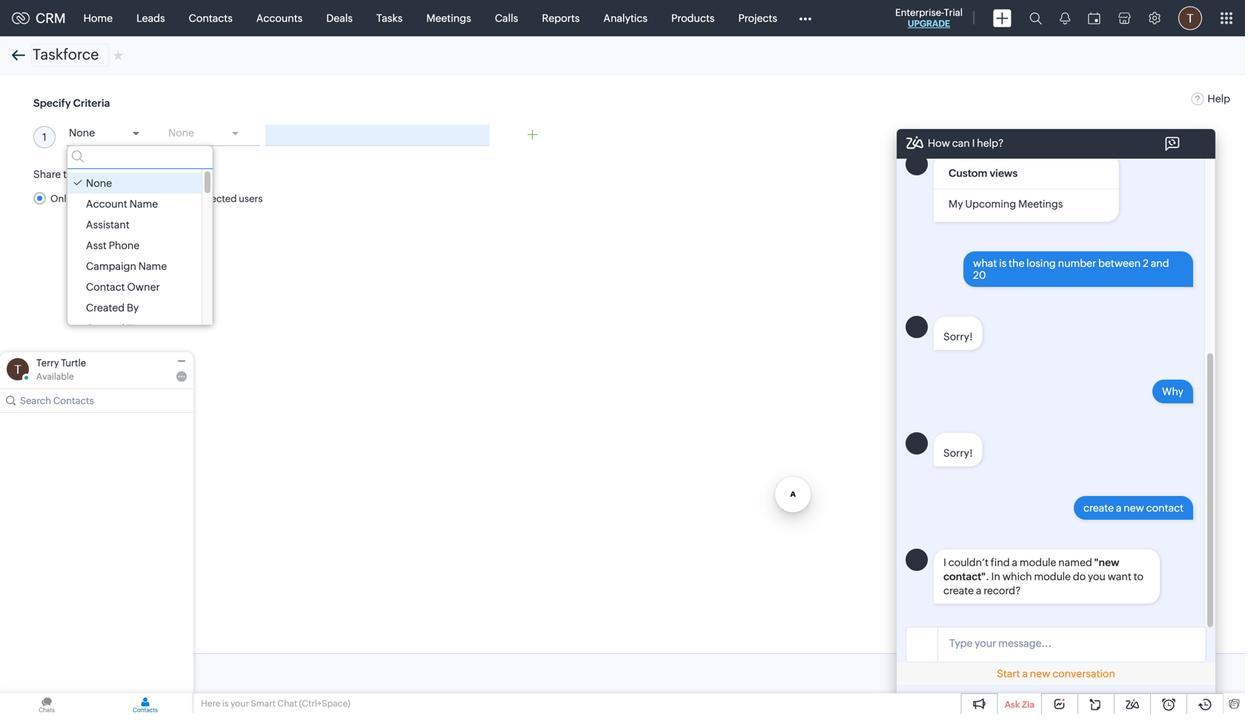 Task type: describe. For each thing, give the bounding box(es) containing it.
selected users
[[197, 193, 263, 204]]

crm link
[[12, 11, 66, 26]]

deals
[[327, 12, 353, 24]]

contact
[[1147, 502, 1184, 514]]

create menu image
[[994, 9, 1012, 27]]

created for created time
[[86, 323, 125, 334]]

2 sorry! from the top
[[944, 447, 973, 459]]

a up which
[[1013, 557, 1018, 569]]

help
[[1208, 93, 1231, 105]]

1 sorry! from the top
[[944, 331, 973, 343]]

trial
[[945, 7, 963, 18]]

how can i help?
[[928, 137, 1004, 149]]

contacts
[[189, 12, 233, 24]]

accounts link
[[245, 0, 315, 36]]

(ctrl+space)
[[299, 699, 351, 709]]

contacts image
[[99, 693, 192, 714]]

a left contact at right bottom
[[1117, 502, 1122, 514]]

ask
[[1005, 700, 1021, 710]]

zia
[[1023, 700, 1035, 710]]

only me
[[50, 193, 88, 204]]

turtle
[[61, 357, 86, 369]]

"new
[[1095, 557, 1120, 569]]

specify
[[33, 97, 71, 109]]

name for campaign name
[[139, 260, 167, 272]]

created time
[[86, 323, 151, 334]]

0 vertical spatial module
[[1020, 557, 1057, 569]]

logo image
[[12, 12, 30, 24]]

create menu element
[[985, 0, 1021, 36]]

2 none field from the left
[[166, 122, 260, 146]]

me
[[73, 193, 88, 204]]

start a new conversation
[[998, 668, 1116, 680]]

you
[[1089, 571, 1106, 583]]

search image
[[1030, 12, 1043, 24]]

a inside . in which module do you want to create a record?
[[977, 585, 982, 597]]

named
[[1059, 557, 1093, 569]]

between
[[1099, 257, 1142, 269]]

in
[[992, 571, 1001, 583]]

this
[[63, 168, 81, 180]]

contact owner
[[86, 281, 160, 293]]

mark as favorite image
[[113, 49, 123, 61]]

tasks link
[[365, 0, 415, 36]]

my
[[949, 198, 964, 210]]

number
[[1059, 257, 1097, 269]]

want
[[1108, 571, 1132, 583]]

conversation
[[1053, 668, 1116, 680]]

a right start
[[1023, 668, 1028, 680]]

calls
[[495, 12, 519, 24]]

.
[[986, 571, 990, 583]]

by
[[127, 302, 139, 314]]

tasks
[[377, 12, 403, 24]]

with:
[[83, 168, 107, 180]]

meetings link
[[415, 0, 483, 36]]

asst phone
[[86, 240, 140, 251]]

owner
[[127, 281, 160, 293]]

analytics link
[[592, 0, 660, 36]]

and
[[1152, 257, 1170, 269]]

time
[[127, 323, 151, 334]]

custom
[[949, 167, 988, 179]]

Type your message... text field
[[939, 635, 1206, 653]]

which
[[1003, 571, 1033, 583]]

signals image
[[1061, 12, 1071, 24]]

analytics
[[604, 12, 648, 24]]

chat
[[278, 699, 297, 709]]

1 horizontal spatial meetings
[[1019, 198, 1064, 210]]

assistant
[[86, 219, 130, 231]]

record?
[[984, 585, 1022, 597]]

couldn't
[[949, 557, 989, 569]]

home
[[83, 12, 113, 24]]

upcoming
[[966, 198, 1017, 210]]

accounts
[[256, 12, 303, 24]]

help specify criteria
[[33, 93, 1231, 109]]

tree containing none
[[67, 169, 213, 339]]

contact
[[86, 281, 125, 293]]

losing
[[1027, 257, 1057, 269]]

i couldn't find a module named
[[944, 557, 1095, 569]]

what is the losing number between 2 and 20
[[974, 257, 1170, 281]]

start
[[998, 668, 1021, 680]]

contact"
[[944, 571, 986, 583]]

products
[[672, 12, 715, 24]]

can
[[953, 137, 971, 149]]

create a new contact
[[1084, 502, 1184, 514]]

deals link
[[315, 0, 365, 36]]

"new contact"
[[944, 557, 1120, 583]]

criteria
[[73, 97, 110, 109]]



Task type: locate. For each thing, give the bounding box(es) containing it.
signals element
[[1052, 0, 1080, 36]]

name up owner
[[139, 260, 167, 272]]

1 vertical spatial meetings
[[1019, 198, 1064, 210]]

is for what
[[1000, 257, 1007, 269]]

1 vertical spatial is
[[222, 699, 229, 709]]

Other Modules field
[[790, 6, 822, 30]]

is left the
[[1000, 257, 1007, 269]]

meetings
[[427, 12, 471, 24], [1019, 198, 1064, 210]]

2 created from the top
[[86, 323, 125, 334]]

my upcoming meetings
[[949, 198, 1064, 210]]

1 horizontal spatial is
[[1000, 257, 1007, 269]]

upgrade
[[908, 19, 951, 29]]

reports link
[[530, 0, 592, 36]]

calendar image
[[1089, 12, 1101, 24]]

Search Contacts text field
[[20, 389, 175, 412]]

ask zia
[[1005, 700, 1035, 710]]

calls link
[[483, 0, 530, 36]]

why
[[1163, 386, 1184, 398]]

sorry!
[[944, 331, 973, 343], [944, 447, 973, 459]]

new
[[1124, 502, 1145, 514], [1031, 668, 1051, 680]]

chats image
[[0, 693, 93, 714]]

enterprise-
[[896, 7, 945, 18]]

home link
[[72, 0, 125, 36]]

None field
[[67, 122, 160, 146], [166, 122, 260, 146]]

meetings left calls
[[427, 12, 471, 24]]

find
[[991, 557, 1011, 569]]

None button
[[94, 662, 160, 685]]

profile image
[[1179, 6, 1203, 30]]

meetings inside meetings link
[[427, 12, 471, 24]]

0 vertical spatial new
[[1124, 502, 1145, 514]]

i
[[973, 137, 976, 149], [944, 557, 947, 569]]

1 vertical spatial create
[[944, 585, 974, 597]]

the
[[1009, 257, 1025, 269]]

0 vertical spatial created
[[86, 302, 125, 314]]

is for here
[[222, 699, 229, 709]]

selected
[[197, 193, 237, 204]]

custom views
[[949, 167, 1018, 179]]

none field up selected
[[166, 122, 260, 146]]

20
[[974, 269, 987, 281]]

available
[[36, 372, 74, 382]]

tree
[[67, 169, 213, 339]]

name
[[130, 198, 158, 210], [139, 260, 167, 272]]

created down the created by
[[86, 323, 125, 334]]

none
[[69, 127, 95, 139], [168, 127, 194, 139], [86, 177, 112, 189]]

module
[[1020, 557, 1057, 569], [1035, 571, 1072, 583]]

0 horizontal spatial i
[[944, 557, 947, 569]]

2
[[1144, 257, 1149, 269]]

what
[[974, 257, 998, 269]]

profile element
[[1170, 0, 1212, 36]]

1 horizontal spatial create
[[1084, 502, 1115, 514]]

asst
[[86, 240, 107, 251]]

a
[[1117, 502, 1122, 514], [1013, 557, 1018, 569], [977, 585, 982, 597], [1023, 668, 1028, 680]]

reports
[[542, 12, 580, 24]]

a down contact"
[[977, 585, 982, 597]]

0 vertical spatial create
[[1084, 502, 1115, 514]]

here
[[201, 699, 221, 709]]

1 none field from the left
[[67, 122, 160, 146]]

to
[[1134, 571, 1144, 583]]

projects link
[[727, 0, 790, 36]]

create
[[1084, 502, 1115, 514], [944, 585, 974, 597]]

name right account
[[130, 198, 158, 210]]

how
[[928, 137, 951, 149]]

0 horizontal spatial create
[[944, 585, 974, 597]]

1 vertical spatial i
[[944, 557, 947, 569]]

is left "your"
[[222, 699, 229, 709]]

new for conversation
[[1031, 668, 1051, 680]]

module inside . in which module do you want to create a record?
[[1035, 571, 1072, 583]]

name for account name
[[130, 198, 158, 210]]

. in which module do you want to create a record?
[[944, 571, 1144, 597]]

none field down criteria on the left of the page
[[67, 122, 160, 146]]

create inside . in which module do you want to create a record?
[[944, 585, 974, 597]]

products link
[[660, 0, 727, 36]]

0 horizontal spatial meetings
[[427, 12, 471, 24]]

new right start
[[1031, 668, 1051, 680]]

help link
[[1192, 93, 1231, 105]]

1 created from the top
[[86, 302, 125, 314]]

leads link
[[125, 0, 177, 36]]

1 horizontal spatial new
[[1124, 502, 1145, 514]]

1 vertical spatial sorry!
[[944, 447, 973, 459]]

new for contact
[[1124, 502, 1145, 514]]

leads
[[137, 12, 165, 24]]

terry turtle
[[36, 357, 86, 369]]

new left contact at right bottom
[[1124, 502, 1145, 514]]

smart
[[251, 699, 276, 709]]

contacts link
[[177, 0, 245, 36]]

do
[[1074, 571, 1087, 583]]

users
[[239, 193, 263, 204]]

everyone
[[122, 193, 163, 204]]

created
[[86, 302, 125, 314], [86, 323, 125, 334]]

create up "new
[[1084, 502, 1115, 514]]

i right can at the right of the page
[[973, 137, 976, 149]]

account
[[86, 198, 127, 210]]

enterprise-trial upgrade
[[896, 7, 963, 29]]

crm
[[36, 11, 66, 26]]

0 vertical spatial name
[[130, 198, 158, 210]]

module down named
[[1035, 571, 1072, 583]]

search element
[[1021, 0, 1052, 36]]

create down contact"
[[944, 585, 974, 597]]

your
[[231, 699, 249, 709]]

1 vertical spatial created
[[86, 323, 125, 334]]

meetings right upcoming
[[1019, 198, 1064, 210]]

1 horizontal spatial i
[[973, 137, 976, 149]]

1 vertical spatial module
[[1035, 571, 1072, 583]]

0 vertical spatial is
[[1000, 257, 1007, 269]]

terry
[[36, 357, 59, 369]]

created down contact
[[86, 302, 125, 314]]

here is your smart chat (ctrl+space)
[[201, 699, 351, 709]]

1 vertical spatial new
[[1031, 668, 1051, 680]]

created by
[[86, 302, 139, 314]]

account name
[[86, 198, 158, 210]]

created for created by
[[86, 302, 125, 314]]

is
[[1000, 257, 1007, 269], [222, 699, 229, 709]]

None text field
[[31, 44, 109, 67], [265, 125, 490, 146], [31, 44, 109, 67], [265, 125, 490, 146]]

0 vertical spatial i
[[973, 137, 976, 149]]

None submit
[[33, 662, 86, 685]]

0 vertical spatial meetings
[[427, 12, 471, 24]]

None search field
[[67, 146, 213, 169]]

0 horizontal spatial new
[[1031, 668, 1051, 680]]

0 horizontal spatial is
[[222, 699, 229, 709]]

share this with:
[[33, 168, 107, 180]]

is inside what is the losing number between 2 and 20
[[1000, 257, 1007, 269]]

1 vertical spatial name
[[139, 260, 167, 272]]

module up . in which module do you want to create a record?
[[1020, 557, 1057, 569]]

campaign
[[86, 260, 136, 272]]

views
[[990, 167, 1018, 179]]

share
[[33, 168, 61, 180]]

0 vertical spatial sorry!
[[944, 331, 973, 343]]

1 horizontal spatial none field
[[166, 122, 260, 146]]

i left couldn't
[[944, 557, 947, 569]]

phone
[[109, 240, 140, 251]]

only
[[50, 193, 72, 204]]

0 horizontal spatial none field
[[67, 122, 160, 146]]



Task type: vqa. For each thing, say whether or not it's contained in the screenshot.
contact
yes



